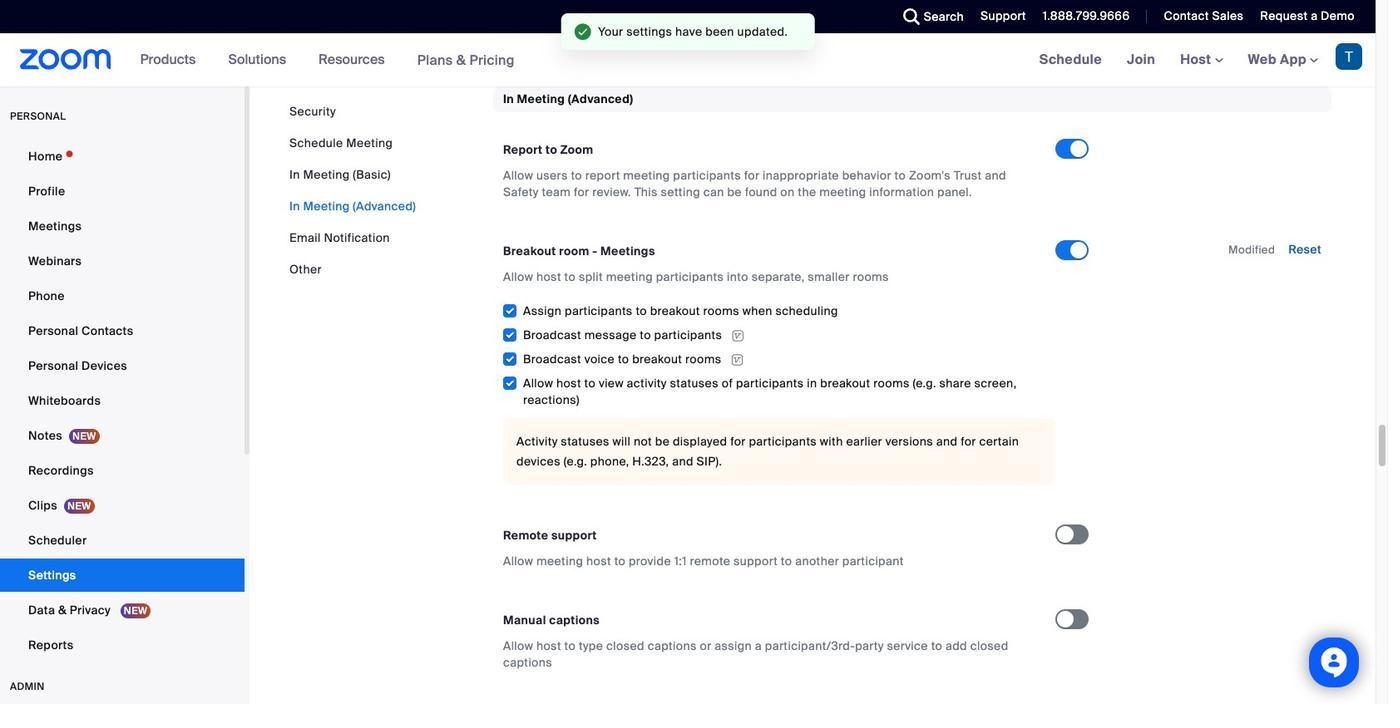 Task type: vqa. For each thing, say whether or not it's contained in the screenshot.
Show options icon
no



Task type: describe. For each thing, give the bounding box(es) containing it.
message
[[585, 328, 637, 343]]

webinars link
[[0, 245, 245, 278]]

be up the "participants"
[[695, 0, 710, 5]]

rooms inside application
[[685, 352, 722, 367]]

of inside all participant profile pictures will be hidden and only the names of participants will be displayed on the video screen. participants will not be able to update their profile pictures in the meeting.
[[869, 0, 880, 5]]

0 vertical spatial captions
[[549, 613, 600, 628]]

scheduling
[[776, 304, 838, 319]]

meetings navigation
[[1027, 33, 1376, 87]]

host for type
[[536, 639, 561, 654]]

host left provide
[[586, 554, 611, 569]]

email notification
[[289, 230, 390, 245]]

with
[[820, 434, 843, 449]]

contact sales
[[1164, 8, 1244, 23]]

personal menu menu
[[0, 140, 245, 664]]

meeting for in meeting (basic) link
[[303, 167, 350, 182]]

support version for broadcast voice to breakout rooms image
[[726, 353, 749, 368]]

only
[[779, 0, 802, 5]]

1 vertical spatial in meeting (advanced)
[[289, 199, 416, 214]]

sales
[[1212, 8, 1244, 23]]

the up able
[[806, 0, 824, 5]]

product information navigation
[[128, 33, 527, 87]]

solutions
[[228, 51, 286, 68]]

reports
[[28, 638, 74, 653]]

versions
[[885, 434, 933, 449]]

host button
[[1180, 51, 1223, 68]]

team
[[542, 185, 571, 200]]

been
[[705, 24, 734, 39]]

2 closed from the left
[[970, 639, 1008, 654]]

participant inside all participant profile pictures will be hidden and only the names of participants will be displayed on the video screen. participants will not be able to update their profile pictures in the meeting.
[[520, 0, 582, 5]]

in meeting (advanced) element
[[493, 86, 1332, 704]]

have
[[675, 24, 702, 39]]

in inside all participant profile pictures will be hidden and only the names of participants will be displayed on the video screen. participants will not be able to update their profile pictures in the meeting.
[[1013, 7, 1023, 22]]

for left the certain
[[961, 434, 976, 449]]

the down all
[[503, 24, 522, 39]]

security
[[289, 104, 336, 119]]

participants
[[679, 7, 747, 22]]

assign
[[523, 304, 562, 319]]

participants inside application
[[654, 328, 722, 343]]

to left 'another' at the right bottom of page
[[781, 554, 792, 569]]

group inside in meeting (advanced) element
[[502, 299, 1055, 485]]

to left provide
[[614, 554, 626, 569]]

meeting.
[[525, 24, 575, 39]]

zoom
[[560, 142, 593, 157]]

for right team
[[574, 185, 589, 200]]

success image
[[574, 23, 591, 40]]

allow for allow meeting host to provide 1:1 remote support to another participant
[[503, 554, 533, 569]]

recordings
[[28, 463, 94, 478]]

meetings inside 'link'
[[28, 219, 82, 234]]

to right users
[[571, 168, 582, 183]]

devices
[[516, 454, 561, 469]]

notes link
[[0, 419, 245, 452]]

in for in meeting (basic) link
[[289, 167, 300, 182]]

(basic)
[[353, 167, 391, 182]]

for up found
[[744, 168, 760, 183]]

screen,
[[974, 376, 1017, 391]]

and right versions
[[936, 434, 958, 449]]

menu bar containing security
[[289, 103, 416, 278]]

meeting right split
[[606, 269, 653, 284]]

to inside allow host to view activity statuses of participants in breakout rooms (e.g. share screen, reactions)
[[584, 376, 596, 391]]

host
[[1180, 51, 1215, 68]]

email notification link
[[289, 230, 390, 245]]

manual
[[503, 613, 546, 628]]

data & privacy link
[[0, 594, 245, 627]]

activity
[[627, 376, 667, 391]]

service
[[887, 639, 928, 654]]

breakout inside allow host to view activity statuses of participants in breakout rooms (e.g. share screen, reactions)
[[820, 376, 870, 391]]

and inside all participant profile pictures will be hidden and only the names of participants will be displayed on the video screen. participants will not be able to update their profile pictures in the meeting.
[[755, 0, 776, 5]]

voice
[[585, 352, 615, 367]]

reports link
[[0, 629, 245, 662]]

screen.
[[634, 7, 676, 22]]

share
[[939, 376, 971, 391]]

1 vertical spatial captions
[[648, 639, 697, 654]]

0 horizontal spatial profile
[[585, 0, 621, 5]]

1.888.799.9666 button up the schedule link
[[1043, 8, 1130, 23]]

split
[[579, 269, 603, 284]]

information
[[869, 185, 934, 200]]

whiteboards link
[[0, 384, 245, 418]]

all participant profile pictures will be hidden and only the names of participants will be displayed on the video screen. participants will not be able to update their profile pictures in the meeting.
[[503, 0, 1023, 39]]

to left split
[[564, 269, 576, 284]]

smaller
[[808, 269, 850, 284]]

meeting for the in meeting (advanced) link
[[303, 199, 350, 214]]

profile link
[[0, 175, 245, 208]]

allow for allow host to view activity statuses of participants in breakout rooms (e.g. share screen, reactions)
[[523, 376, 553, 391]]

in inside allow host to view activity statuses of participants in breakout rooms (e.g. share screen, reactions)
[[807, 376, 817, 391]]

(advanced) inside menu bar
[[353, 199, 416, 214]]

broadcast message to participants
[[523, 328, 722, 343]]

in meeting (basic) link
[[289, 167, 391, 182]]

schedule link
[[1027, 33, 1114, 86]]

meetings inside in meeting (advanced) element
[[601, 244, 655, 259]]

profile
[[28, 184, 65, 199]]

plans
[[417, 51, 453, 69]]

activity
[[516, 434, 558, 449]]

to left zoom
[[546, 142, 557, 157]]

participants inside activity statuses will not be displayed for participants with earlier versions and for certain devices (e.g. phone, h.323, and sip).
[[749, 434, 817, 449]]

in for the in meeting (advanced) link
[[289, 199, 300, 214]]

updated.
[[737, 24, 788, 39]]

into
[[727, 269, 748, 284]]

scheduler link
[[0, 524, 245, 557]]

users
[[536, 168, 568, 183]]

pricing
[[469, 51, 515, 69]]

1 vertical spatial profile
[[924, 7, 960, 22]]

email
[[289, 230, 321, 245]]

app
[[1280, 51, 1307, 68]]

to up broadcast message to participants on the top of the page
[[636, 304, 647, 319]]

notification
[[324, 230, 390, 245]]

separate,
[[752, 269, 805, 284]]

solutions button
[[228, 33, 294, 86]]

personal
[[10, 110, 66, 123]]

zoom's
[[909, 168, 951, 183]]

(e.g. inside allow host to view activity statuses of participants in breakout rooms (e.g. share screen, reactions)
[[913, 376, 936, 391]]

and inside allow users to report meeting participants for inappropriate behavior to zoom's trust and safety team for review. this setting can be found on the meeting information panel.
[[985, 168, 1006, 183]]

will up have
[[674, 0, 692, 5]]

participants inside all participant profile pictures will be hidden and only the names of participants will be displayed on the video screen. participants will not be able to update their profile pictures in the meeting.
[[883, 0, 951, 5]]

1 horizontal spatial (advanced)
[[568, 91, 633, 106]]

allow for allow host to type closed captions or assign a participant/3rd-party service to add closed captions
[[503, 639, 533, 654]]

provide
[[629, 554, 671, 569]]

view
[[599, 376, 624, 391]]

host for split
[[536, 269, 561, 284]]

inappropriate
[[763, 168, 839, 183]]

of inside allow host to view activity statuses of participants in breakout rooms (e.g. share screen, reactions)
[[722, 376, 733, 391]]

0 vertical spatial in
[[503, 91, 514, 106]]

remote support
[[503, 528, 597, 543]]

rooms inside allow host to view activity statuses of participants in breakout rooms (e.g. share screen, reactions)
[[873, 376, 910, 391]]

broadcast voice to breakout rooms application
[[502, 347, 1055, 371]]

room
[[559, 244, 589, 259]]

this
[[634, 185, 658, 200]]

join link
[[1114, 33, 1168, 86]]

participants up assign participants to breakout rooms when scheduling
[[656, 269, 724, 284]]

support version for broadcast message to participants image
[[726, 329, 750, 344]]

report to zoom
[[503, 142, 593, 157]]

modified
[[1228, 243, 1275, 257]]

meeting inside in meeting (advanced) element
[[517, 91, 565, 106]]

scheduler
[[28, 533, 87, 548]]

in meeting (advanced) link
[[289, 199, 416, 214]]

will inside activity statuses will not be displayed for participants with earlier versions and for certain devices (e.g. phone, h.323, and sip).
[[613, 434, 631, 449]]

can
[[703, 185, 724, 200]]

another
[[795, 554, 839, 569]]

recordings link
[[0, 454, 245, 487]]

2 vertical spatial captions
[[503, 655, 552, 670]]

update
[[852, 7, 892, 22]]

0 vertical spatial pictures
[[624, 0, 671, 5]]

the up "success" image
[[578, 7, 597, 22]]

schedule for schedule meeting
[[289, 136, 343, 151]]

-
[[592, 244, 598, 259]]

a inside allow host to type closed captions or assign a participant/3rd-party service to add closed captions
[[755, 639, 762, 654]]

add
[[946, 639, 967, 654]]

allow for allow users to report meeting participants for inappropriate behavior to zoom's trust and safety team for review. this setting can be found on the meeting information panel.
[[503, 168, 533, 183]]



Task type: locate. For each thing, give the bounding box(es) containing it.
0 vertical spatial support
[[551, 528, 597, 543]]

remote
[[503, 528, 548, 543]]

support link
[[968, 0, 1030, 33], [981, 8, 1026, 23]]

participants inside allow host to view activity statuses of participants in breakout rooms (e.g. share screen, reactions)
[[736, 376, 804, 391]]

0 horizontal spatial not
[[634, 434, 652, 449]]

1 vertical spatial in
[[807, 376, 817, 391]]

to left view
[[584, 376, 596, 391]]

host down breakout
[[536, 269, 561, 284]]

statuses right 'activity'
[[670, 376, 719, 391]]

meeting for "schedule meeting" link
[[346, 136, 393, 151]]

contact
[[1164, 8, 1209, 23]]

other link
[[289, 262, 322, 277]]

1 vertical spatial broadcast
[[523, 352, 581, 367]]

host down manual captions at the bottom left of the page
[[536, 639, 561, 654]]

schedule for schedule
[[1039, 51, 1102, 68]]

participant up meeting.
[[520, 0, 582, 5]]

0 horizontal spatial support
[[551, 528, 597, 543]]

meeting down schedule meeting
[[303, 167, 350, 182]]

0 vertical spatial breakout
[[650, 304, 700, 319]]

and
[[755, 0, 776, 5], [985, 168, 1006, 183], [936, 434, 958, 449], [672, 454, 693, 469]]

join
[[1127, 51, 1155, 68]]

0 vertical spatial displayed
[[503, 7, 558, 22]]

assign participants to breakout rooms when scheduling
[[523, 304, 838, 319]]

on inside allow users to report meeting participants for inappropriate behavior to zoom's trust and safety team for review. this setting can be found on the meeting information panel.
[[780, 185, 795, 200]]

and right trust
[[985, 168, 1006, 183]]

breakout
[[503, 244, 556, 259]]

personal devices
[[28, 358, 127, 373]]

will
[[674, 0, 692, 5], [954, 0, 972, 5], [750, 7, 768, 22], [613, 434, 631, 449]]

broadcast message to participants application
[[502, 323, 1055, 347]]

captions up type
[[549, 613, 600, 628]]

1 vertical spatial (advanced)
[[353, 199, 416, 214]]

1 horizontal spatial of
[[869, 0, 880, 5]]

to inside all participant profile pictures will be hidden and only the names of participants will be displayed on the video screen. participants will not be able to update their profile pictures in the meeting.
[[838, 7, 849, 22]]

(e.g.
[[913, 376, 936, 391], [564, 454, 587, 469]]

1 vertical spatial support
[[734, 554, 778, 569]]

support
[[551, 528, 597, 543], [734, 554, 778, 569]]

rooms right smaller
[[853, 269, 889, 284]]

0 vertical spatial meetings
[[28, 219, 82, 234]]

displayed inside activity statuses will not be displayed for participants with earlier versions and for certain devices (e.g. phone, h.323, and sip).
[[673, 434, 727, 449]]

in meeting (basic)
[[289, 167, 391, 182]]

& for pricing
[[456, 51, 466, 69]]

and left only
[[755, 0, 776, 5]]

& inside personal menu menu
[[58, 603, 67, 618]]

be up the support
[[975, 0, 990, 5]]

& inside product information navigation
[[456, 51, 466, 69]]

participants down assign participants to breakout rooms when scheduling
[[654, 328, 722, 343]]

in meeting (advanced) inside in meeting (advanced) element
[[503, 91, 633, 106]]

web
[[1248, 51, 1277, 68]]

personal for personal devices
[[28, 358, 78, 373]]

breakout up 'activity'
[[632, 352, 682, 367]]

closed right type
[[606, 639, 645, 654]]

0 vertical spatial broadcast
[[523, 328, 581, 343]]

1 horizontal spatial on
[[780, 185, 795, 200]]

1 horizontal spatial schedule
[[1039, 51, 1102, 68]]

0 vertical spatial statuses
[[670, 376, 719, 391]]

statuses up phone,
[[561, 434, 609, 449]]

in down pricing
[[503, 91, 514, 106]]

pictures right their
[[964, 7, 1010, 22]]

1 horizontal spatial not
[[771, 7, 789, 22]]

a right assign on the bottom right of page
[[755, 639, 762, 654]]

broadcast
[[523, 328, 581, 343], [523, 352, 581, 367]]

banner containing products
[[0, 33, 1376, 87]]

meeting up email notification
[[303, 199, 350, 214]]

banner
[[0, 33, 1376, 87]]

1 horizontal spatial participant
[[842, 554, 904, 569]]

schedule down 1.888.799.9666
[[1039, 51, 1102, 68]]

1 vertical spatial displayed
[[673, 434, 727, 449]]

allow down breakout
[[503, 269, 533, 284]]

0 horizontal spatial a
[[755, 639, 762, 654]]

party
[[855, 639, 884, 654]]

& right plans
[[456, 51, 466, 69]]

statuses inside activity statuses will not be displayed for participants with earlier versions and for certain devices (e.g. phone, h.323, and sip).
[[561, 434, 609, 449]]

allow down manual
[[503, 639, 533, 654]]

participants up their
[[883, 0, 951, 5]]

0 horizontal spatial (advanced)
[[353, 199, 416, 214]]

assign
[[715, 639, 752, 654]]

allow up the safety
[[503, 168, 533, 183]]

of up 'update'
[[869, 0, 880, 5]]

the inside allow users to report meeting participants for inappropriate behavior to zoom's trust and safety team for review. this setting can be found on the meeting information panel.
[[798, 185, 816, 200]]

0 vertical spatial schedule
[[1039, 51, 1102, 68]]

1 vertical spatial &
[[58, 603, 67, 618]]

allow host to type closed captions or assign a participant/3rd-party service to add closed captions
[[503, 639, 1008, 670]]

breakout up with
[[820, 376, 870, 391]]

1 horizontal spatial &
[[456, 51, 466, 69]]

captions down manual
[[503, 655, 552, 670]]

to inside the broadcast voice to breakout rooms application
[[618, 352, 629, 367]]

not up h.323,
[[634, 434, 652, 449]]

1 horizontal spatial closed
[[970, 639, 1008, 654]]

1 personal from the top
[[28, 324, 78, 338]]

search
[[924, 9, 964, 24]]

their
[[895, 7, 921, 22]]

in meeting (advanced)
[[503, 91, 633, 106], [289, 199, 416, 214]]

of down support version for broadcast voice to breakout rooms 'icon'
[[722, 376, 733, 391]]

profile right their
[[924, 7, 960, 22]]

& right data
[[58, 603, 67, 618]]

behavior
[[842, 168, 891, 183]]

personal down phone
[[28, 324, 78, 338]]

to up 'information'
[[895, 168, 906, 183]]

in meeting (advanced) up zoom
[[503, 91, 633, 106]]

1 horizontal spatial profile
[[924, 7, 960, 22]]

1 vertical spatial breakout
[[632, 352, 682, 367]]

2 personal from the top
[[28, 358, 78, 373]]

broadcast for broadcast message to participants
[[523, 328, 581, 343]]

webinars
[[28, 254, 82, 269]]

meeting down remote support
[[536, 554, 583, 569]]

zoom logo image
[[20, 49, 111, 70]]

all
[[503, 0, 517, 5]]

a left the demo
[[1311, 8, 1318, 23]]

meeting up this
[[623, 168, 670, 183]]

0 vertical spatial not
[[771, 7, 789, 22]]

2 broadcast from the top
[[523, 352, 581, 367]]

0 horizontal spatial statuses
[[561, 434, 609, 449]]

0 vertical spatial participant
[[520, 0, 582, 5]]

0 horizontal spatial schedule
[[289, 136, 343, 151]]

products
[[140, 51, 196, 68]]

&
[[456, 51, 466, 69], [58, 603, 67, 618]]

displayed up "sip)."
[[673, 434, 727, 449]]

the
[[806, 0, 824, 5], [578, 7, 597, 22], [503, 24, 522, 39], [798, 185, 816, 200]]

rooms up support version for broadcast message to participants icon
[[703, 304, 739, 319]]

reset button
[[1288, 242, 1322, 257]]

your
[[598, 24, 623, 39]]

in down schedule meeting
[[289, 167, 300, 182]]

found
[[745, 185, 777, 200]]

meeting up (basic)
[[346, 136, 393, 151]]

1 horizontal spatial support
[[734, 554, 778, 569]]

products button
[[140, 33, 203, 86]]

participants down the broadcast voice to breakout rooms application
[[736, 376, 804, 391]]

1 horizontal spatial in meeting (advanced)
[[503, 91, 633, 106]]

breakout inside the broadcast voice to breakout rooms application
[[632, 352, 682, 367]]

0 vertical spatial (e.g.
[[913, 376, 936, 391]]

1.888.799.9666 button up the join on the right of the page
[[1030, 0, 1134, 33]]

2 vertical spatial in
[[289, 199, 300, 214]]

when
[[743, 304, 773, 319]]

(e.g. inside activity statuses will not be displayed for participants with earlier versions and for certain devices (e.g. phone, h.323, and sip).
[[564, 454, 587, 469]]

allow inside allow host to type closed captions or assign a participant/3rd-party service to add closed captions
[[503, 639, 533, 654]]

1 horizontal spatial in
[[1013, 7, 1023, 22]]

0 vertical spatial (advanced)
[[568, 91, 633, 106]]

0 horizontal spatial &
[[58, 603, 67, 618]]

in left 1.888.799.9666
[[1013, 7, 1023, 22]]

1 horizontal spatial a
[[1311, 8, 1318, 23]]

0 vertical spatial in meeting (advanced)
[[503, 91, 633, 106]]

personal devices link
[[0, 349, 245, 383]]

meetings right -
[[601, 244, 655, 259]]

not inside all participant profile pictures will be hidden and only the names of participants will be displayed on the video screen. participants will not be able to update their profile pictures in the meeting.
[[771, 7, 789, 22]]

not inside activity statuses will not be displayed for participants with earlier versions and for certain devices (e.g. phone, h.323, and sip).
[[634, 434, 652, 449]]

participant right 'another' at the right bottom of page
[[842, 554, 904, 569]]

0 horizontal spatial closed
[[606, 639, 645, 654]]

to up broadcast voice to breakout rooms
[[640, 328, 651, 343]]

0 horizontal spatial in
[[807, 376, 817, 391]]

0 vertical spatial a
[[1311, 8, 1318, 23]]

1 vertical spatial participant
[[842, 554, 904, 569]]

be down only
[[792, 7, 807, 22]]

1 vertical spatial meetings
[[601, 244, 655, 259]]

personal contacts
[[28, 324, 133, 338]]

displayed
[[503, 7, 558, 22], [673, 434, 727, 449]]

profile picture image
[[1336, 43, 1362, 70]]

whiteboards
[[28, 393, 101, 408]]

1 vertical spatial of
[[722, 376, 733, 391]]

on up "success" image
[[561, 7, 575, 22]]

1:1
[[674, 554, 687, 569]]

1 horizontal spatial statuses
[[670, 376, 719, 391]]

host for view
[[556, 376, 581, 391]]

support right remote at the left
[[551, 528, 597, 543]]

allow host to view activity statuses of participants in breakout rooms (e.g. share screen, reactions)
[[523, 376, 1017, 407]]

meeting down the 'behavior'
[[819, 185, 866, 200]]

participants inside allow users to report meeting participants for inappropriate behavior to zoom's trust and safety team for review. this setting can be found on the meeting information panel.
[[673, 168, 741, 183]]

be inside activity statuses will not be displayed for participants with earlier versions and for certain devices (e.g. phone, h.323, and sip).
[[655, 434, 670, 449]]

phone,
[[590, 454, 629, 469]]

broadcast voice to breakout rooms
[[523, 352, 722, 367]]

be inside allow users to report meeting participants for inappropriate behavior to zoom's trust and safety team for review. this setting can be found on the meeting information panel.
[[727, 185, 742, 200]]

schedule
[[1039, 51, 1102, 68], [289, 136, 343, 151]]

1 vertical spatial schedule
[[289, 136, 343, 151]]

request a demo
[[1260, 8, 1355, 23]]

group containing assign participants to breakout rooms when scheduling
[[502, 299, 1055, 485]]

in
[[503, 91, 514, 106], [289, 167, 300, 182], [289, 199, 300, 214]]

allow inside allow host to view activity statuses of participants in breakout rooms (e.g. share screen, reactions)
[[523, 376, 553, 391]]

participants left with
[[749, 434, 817, 449]]

meetings up webinars
[[28, 219, 82, 234]]

1 horizontal spatial (e.g.
[[913, 376, 936, 391]]

1 closed from the left
[[606, 639, 645, 654]]

menu bar
[[289, 103, 416, 278]]

will up search
[[954, 0, 972, 5]]

on inside all participant profile pictures will be hidden and only the names of participants will be displayed on the video screen. participants will not be able to update their profile pictures in the meeting.
[[561, 7, 575, 22]]

contacts
[[82, 324, 133, 338]]

rooms
[[853, 269, 889, 284], [703, 304, 739, 319], [685, 352, 722, 367], [873, 376, 910, 391]]

1 vertical spatial (e.g.
[[564, 454, 587, 469]]

0 horizontal spatial of
[[722, 376, 733, 391]]

rooms up versions
[[873, 376, 910, 391]]

0 horizontal spatial in meeting (advanced)
[[289, 199, 416, 214]]

on down inappropriate
[[780, 185, 795, 200]]

displayed inside all participant profile pictures will be hidden and only the names of participants will be displayed on the video screen. participants will not be able to update their profile pictures in the meeting.
[[503, 7, 558, 22]]

0 vertical spatial personal
[[28, 324, 78, 338]]

(e.g. left share at the bottom of page
[[913, 376, 936, 391]]

for down allow host to view activity statuses of participants in breakout rooms (e.g. share screen, reactions)
[[730, 434, 746, 449]]

not down only
[[771, 7, 789, 22]]

reactions)
[[523, 393, 580, 407]]

participants up message
[[565, 304, 633, 319]]

be
[[695, 0, 710, 5], [975, 0, 990, 5], [792, 7, 807, 22], [727, 185, 742, 200], [655, 434, 670, 449]]

0 horizontal spatial pictures
[[624, 0, 671, 5]]

request
[[1260, 8, 1308, 23]]

to right voice at the left of page
[[618, 352, 629, 367]]

clips
[[28, 498, 57, 513]]

1 horizontal spatial meetings
[[601, 244, 655, 259]]

captions
[[549, 613, 600, 628], [648, 639, 697, 654], [503, 655, 552, 670]]

participant inside in meeting (advanced) element
[[842, 554, 904, 569]]

statuses
[[670, 376, 719, 391], [561, 434, 609, 449]]

1 vertical spatial pictures
[[964, 7, 1010, 22]]

1 vertical spatial personal
[[28, 358, 78, 373]]

host up reactions)
[[556, 376, 581, 391]]

admin
[[10, 680, 45, 694]]

pictures up the screen.
[[624, 0, 671, 5]]

meeting
[[623, 168, 670, 183], [819, 185, 866, 200], [606, 269, 653, 284], [536, 554, 583, 569]]

participant
[[520, 0, 582, 5], [842, 554, 904, 569]]

to inside broadcast message to participants application
[[640, 328, 651, 343]]

meeting up report to zoom
[[517, 91, 565, 106]]

0 vertical spatial profile
[[585, 0, 621, 5]]

1 vertical spatial a
[[755, 639, 762, 654]]

schedule inside meetings navigation
[[1039, 51, 1102, 68]]

participants
[[883, 0, 951, 5], [673, 168, 741, 183], [656, 269, 724, 284], [565, 304, 633, 319], [654, 328, 722, 343], [736, 376, 804, 391], [749, 434, 817, 449]]

the down inappropriate
[[798, 185, 816, 200]]

broadcast down assign
[[523, 328, 581, 343]]

1 vertical spatial not
[[634, 434, 652, 449]]

breakout for participants
[[650, 304, 700, 319]]

host inside allow host to view activity statuses of participants in breakout rooms (e.g. share screen, reactions)
[[556, 376, 581, 391]]

broadcast up reactions)
[[523, 352, 581, 367]]

allow host to split meeting participants into separate, smaller rooms
[[503, 269, 889, 284]]

home link
[[0, 140, 245, 173]]

breakout room - meetings
[[503, 244, 655, 259]]

allow for allow host to split meeting participants into separate, smaller rooms
[[503, 269, 533, 284]]

0 vertical spatial on
[[561, 7, 575, 22]]

in up email
[[289, 199, 300, 214]]

captions left or
[[648, 639, 697, 654]]

breakout down allow host to split meeting participants into separate, smaller rooms
[[650, 304, 700, 319]]

1 broadcast from the top
[[523, 328, 581, 343]]

sip).
[[697, 454, 722, 469]]

0 vertical spatial &
[[456, 51, 466, 69]]

displayed down all
[[503, 7, 558, 22]]

0 horizontal spatial displayed
[[503, 7, 558, 22]]

host inside allow host to type closed captions or assign a participant/3rd-party service to add closed captions
[[536, 639, 561, 654]]

1 vertical spatial in
[[289, 167, 300, 182]]

personal up whiteboards
[[28, 358, 78, 373]]

1 horizontal spatial pictures
[[964, 7, 1010, 22]]

0 vertical spatial of
[[869, 0, 880, 5]]

statuses inside allow host to view activity statuses of participants in breakout rooms (e.g. share screen, reactions)
[[670, 376, 719, 391]]

group
[[502, 299, 1055, 485]]

support
[[981, 8, 1026, 23]]

privacy
[[70, 603, 111, 618]]

(e.g. left phone,
[[564, 454, 587, 469]]

schedule meeting
[[289, 136, 393, 151]]

allow inside allow users to report meeting participants for inappropriate behavior to zoom's trust and safety team for review. this setting can be found on the meeting information panel.
[[503, 168, 533, 183]]

& for privacy
[[58, 603, 67, 618]]

data
[[28, 603, 55, 618]]

devices
[[82, 358, 127, 373]]

to down names
[[838, 7, 849, 22]]

settings
[[626, 24, 672, 39]]

participant/3rd-
[[765, 639, 855, 654]]

0 horizontal spatial on
[[561, 7, 575, 22]]

1 horizontal spatial displayed
[[673, 434, 727, 449]]

will up the "updated."
[[750, 7, 768, 22]]

closed right add
[[970, 639, 1008, 654]]

0 horizontal spatial participant
[[520, 0, 582, 5]]

search button
[[890, 0, 968, 33]]

(advanced) up zoom
[[568, 91, 633, 106]]

0 horizontal spatial meetings
[[28, 219, 82, 234]]

to left type
[[564, 639, 576, 654]]

personal
[[28, 324, 78, 338], [28, 358, 78, 373]]

breakout for voice
[[632, 352, 682, 367]]

0 horizontal spatial (e.g.
[[564, 454, 587, 469]]

profile
[[585, 0, 621, 5], [924, 7, 960, 22]]

setting
[[661, 185, 700, 200]]

home
[[28, 149, 63, 164]]

1 vertical spatial statuses
[[561, 434, 609, 449]]

for
[[744, 168, 760, 183], [574, 185, 589, 200], [730, 434, 746, 449], [961, 434, 976, 449]]

closed
[[606, 639, 645, 654], [970, 639, 1008, 654]]

participants up "can"
[[673, 168, 741, 183]]

allow down remote at the left
[[503, 554, 533, 569]]

broadcast for broadcast voice to breakout rooms
[[523, 352, 581, 367]]

manual captions
[[503, 613, 600, 628]]

allow up reactions)
[[523, 376, 553, 391]]

video
[[600, 7, 631, 22]]

resources button
[[319, 33, 392, 86]]

profile up video
[[585, 0, 621, 5]]

your settings have been updated.
[[598, 24, 788, 39]]

0 vertical spatial in
[[1013, 7, 1023, 22]]

2 vertical spatial breakout
[[820, 376, 870, 391]]

schedule down security link
[[289, 136, 343, 151]]

1.888.799.9666
[[1043, 8, 1130, 23]]

and left "sip)."
[[672, 454, 693, 469]]

to left add
[[931, 639, 942, 654]]

1 vertical spatial on
[[780, 185, 795, 200]]

personal for personal contacts
[[28, 324, 78, 338]]



